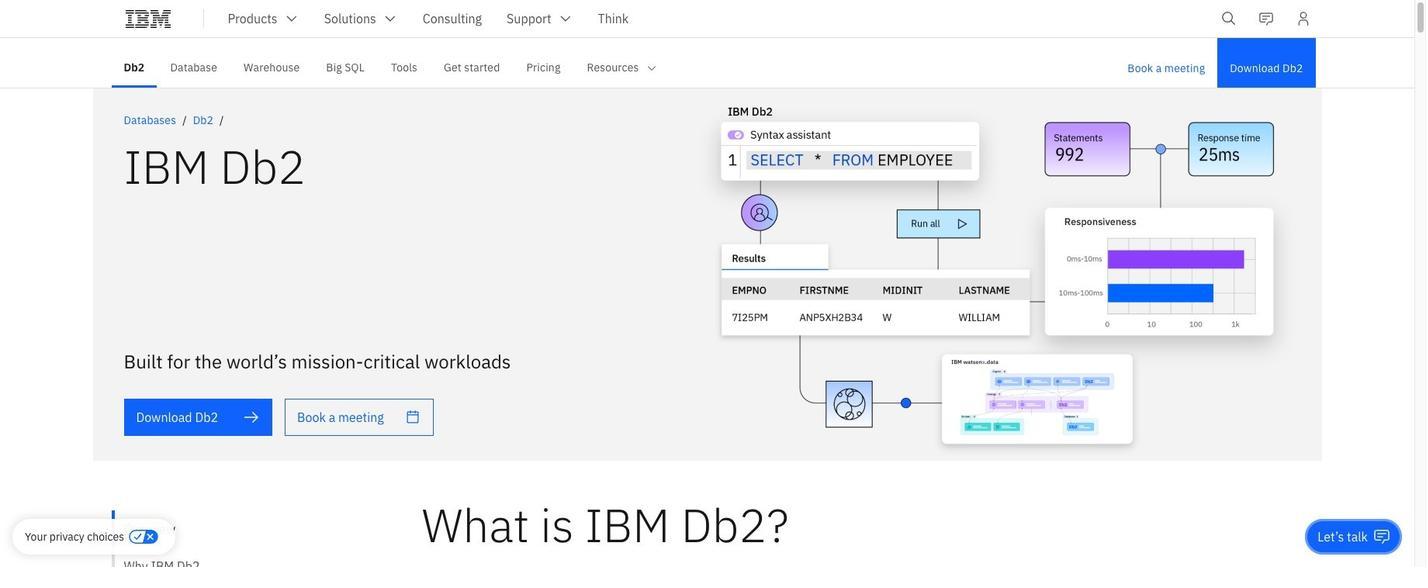 Task type: vqa. For each thing, say whether or not it's contained in the screenshot.
Your privacy choices Element
yes



Task type: locate. For each thing, give the bounding box(es) containing it.
let's talk element
[[1318, 529, 1368, 546]]



Task type: describe. For each thing, give the bounding box(es) containing it.
your privacy choices element
[[25, 529, 124, 546]]



